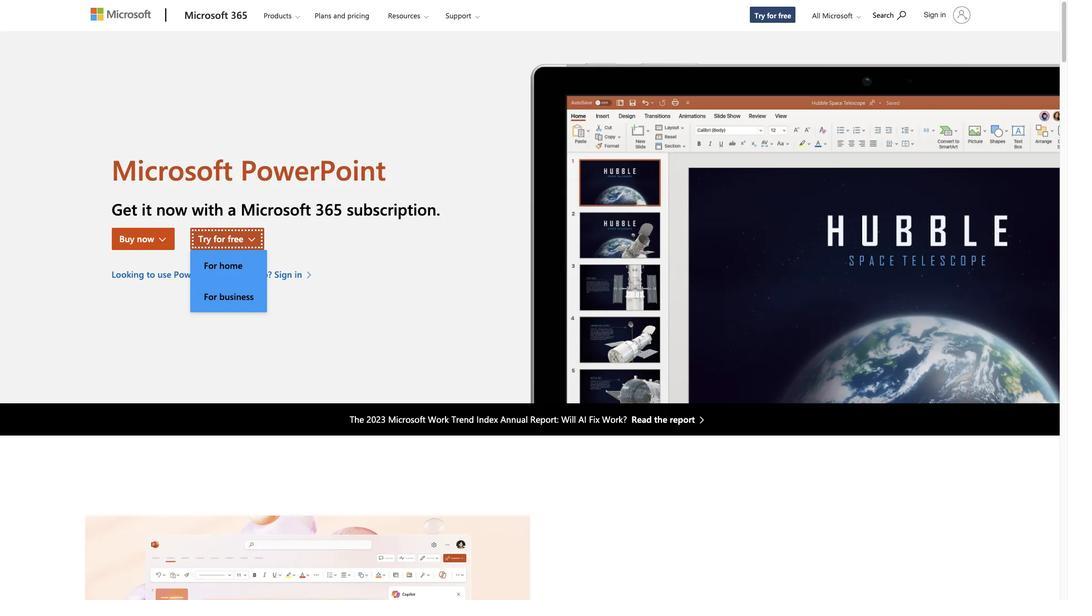 Task type: describe. For each thing, give the bounding box(es) containing it.
for for for home
[[204, 260, 217, 272]]

1 horizontal spatial 365
[[315, 199, 342, 220]]

microsoft 365 link
[[179, 1, 253, 31]]

report:
[[530, 414, 559, 425]]

1 horizontal spatial now
[[156, 199, 187, 220]]

for for try for free link
[[767, 11, 776, 20]]

products button
[[254, 1, 309, 30]]

try for try for free dropdown button
[[198, 233, 211, 245]]

get it now with a microsoft 365 subscription.
[[112, 199, 440, 220]]

looking to use powerpoint on the web? sign in
[[112, 269, 302, 281]]

microsoft powerpoint
[[112, 151, 386, 188]]

buy now button
[[112, 228, 175, 251]]

plans and pricing link
[[310, 1, 374, 27]]

for business
[[204, 291, 254, 303]]

trend
[[451, 414, 474, 425]]

report
[[670, 414, 695, 425]]

for for try for free dropdown button
[[213, 233, 225, 245]]

0 horizontal spatial 365
[[231, 8, 248, 22]]

business
[[219, 291, 254, 303]]

ai
[[578, 414, 587, 425]]

read
[[632, 414, 652, 425]]

try for try for free link
[[755, 11, 765, 20]]

use
[[158, 269, 171, 281]]

device screen showing a presentation open in powerpoint image
[[530, 31, 1060, 404]]

try for free for try for free link
[[755, 11, 791, 20]]

search button
[[868, 2, 911, 27]]

free for try for free link
[[778, 11, 791, 20]]

sign in
[[924, 11, 946, 19]]

buy now
[[119, 233, 154, 245]]

try for free element
[[191, 251, 267, 313]]

on
[[223, 269, 233, 281]]

support button
[[436, 1, 489, 30]]

microsoft image
[[90, 8, 150, 21]]

and
[[333, 11, 345, 20]]

with
[[192, 199, 223, 220]]

powerpoint inside the looking to use powerpoint on the web? sign in link
[[174, 269, 220, 281]]

read the report link
[[632, 413, 710, 427]]

plans
[[315, 11, 331, 20]]

will
[[561, 414, 576, 425]]

work
[[428, 414, 449, 425]]

work?
[[602, 414, 627, 425]]

subscription.
[[347, 199, 440, 220]]

free for try for free dropdown button
[[228, 233, 243, 245]]

to
[[147, 269, 155, 281]]

0 horizontal spatial in
[[295, 269, 302, 281]]

looking to use powerpoint on the web? sign in link
[[112, 268, 317, 282]]

the
[[350, 414, 364, 425]]

now inside dropdown button
[[137, 233, 154, 245]]

in inside "link"
[[940, 11, 946, 19]]

all microsoft button
[[803, 1, 867, 30]]

try for free for try for free dropdown button
[[198, 233, 243, 245]]



Task type: vqa. For each thing, say whether or not it's contained in the screenshot.
the left subscription
no



Task type: locate. For each thing, give the bounding box(es) containing it.
1 vertical spatial in
[[295, 269, 302, 281]]

the
[[236, 269, 249, 281], [654, 414, 667, 425]]

0 horizontal spatial free
[[228, 233, 243, 245]]

for home link
[[191, 251, 267, 282]]

1 vertical spatial try
[[198, 233, 211, 245]]

0 horizontal spatial try for free
[[198, 233, 243, 245]]

try for free button
[[191, 228, 264, 251]]

try for free
[[755, 11, 791, 20], [198, 233, 243, 245]]

free
[[778, 11, 791, 20], [228, 233, 243, 245]]

0 vertical spatial in
[[940, 11, 946, 19]]

for
[[767, 11, 776, 20], [213, 233, 225, 245]]

1 vertical spatial 365
[[315, 199, 342, 220]]

pricing
[[347, 11, 369, 20]]

search
[[873, 10, 894, 19]]

now
[[156, 199, 187, 220], [137, 233, 154, 245]]

index
[[477, 414, 498, 425]]

0 vertical spatial 365
[[231, 8, 248, 22]]

365
[[231, 8, 248, 22], [315, 199, 342, 220]]

1 vertical spatial try for free
[[198, 233, 243, 245]]

1 vertical spatial the
[[654, 414, 667, 425]]

resources
[[388, 11, 420, 20]]

1 vertical spatial free
[[228, 233, 243, 245]]

0 vertical spatial try
[[755, 11, 765, 20]]

for inside for home link
[[204, 260, 217, 272]]

try for free left all
[[755, 11, 791, 20]]

try
[[755, 11, 765, 20], [198, 233, 211, 245]]

products
[[264, 11, 292, 20]]

0 horizontal spatial now
[[137, 233, 154, 245]]

try inside dropdown button
[[198, 233, 211, 245]]

for left on
[[204, 260, 217, 272]]

1 vertical spatial powerpoint
[[174, 269, 220, 281]]

0 horizontal spatial sign
[[274, 269, 292, 281]]

1 horizontal spatial free
[[778, 11, 791, 20]]

0 vertical spatial for
[[204, 260, 217, 272]]

the right on
[[236, 269, 249, 281]]

1 vertical spatial now
[[137, 233, 154, 245]]

the 2023 microsoft work trend index annual report: will ai fix work? read the report
[[350, 414, 695, 425]]

try for free inside dropdown button
[[198, 233, 243, 245]]

now right buy
[[137, 233, 154, 245]]

a
[[228, 199, 236, 220]]

the right 'read'
[[654, 414, 667, 425]]

2 for from the top
[[204, 291, 217, 303]]

microsoft inside dropdown button
[[822, 11, 853, 20]]

1 horizontal spatial for
[[767, 11, 776, 20]]

all microsoft
[[812, 11, 853, 20]]

all
[[812, 11, 820, 20]]

the inside the looking to use powerpoint on the web? sign in link
[[236, 269, 249, 281]]

0 vertical spatial the
[[236, 269, 249, 281]]

resources button
[[379, 1, 438, 30]]

for inside for business link
[[204, 291, 217, 303]]

0 horizontal spatial the
[[236, 269, 249, 281]]

free up home
[[228, 233, 243, 245]]

for up for home
[[213, 233, 225, 245]]

sign inside sign in "link"
[[924, 11, 938, 19]]

get
[[112, 199, 137, 220]]

for home
[[204, 260, 242, 272]]

1 horizontal spatial powerpoint
[[240, 151, 386, 188]]

microsoft 365
[[184, 8, 248, 22]]

0 horizontal spatial try
[[198, 233, 211, 245]]

for for for business
[[204, 291, 217, 303]]

1 horizontal spatial try for free
[[755, 11, 791, 20]]

0 vertical spatial try for free
[[755, 11, 791, 20]]

plans and pricing
[[315, 11, 369, 20]]

sign inside the looking to use powerpoint on the web? sign in link
[[274, 269, 292, 281]]

in right search search box
[[940, 11, 946, 19]]

1 vertical spatial for
[[213, 233, 225, 245]]

2023
[[366, 414, 386, 425]]

for down the looking to use powerpoint on the web? sign in link
[[204, 291, 217, 303]]

buy
[[119, 233, 134, 245]]

free inside dropdown button
[[228, 233, 243, 245]]

in
[[940, 11, 946, 19], [295, 269, 302, 281]]

1 horizontal spatial try
[[755, 11, 765, 20]]

1 horizontal spatial sign
[[924, 11, 938, 19]]

0 horizontal spatial powerpoint
[[174, 269, 220, 281]]

0 vertical spatial now
[[156, 199, 187, 220]]

sign
[[924, 11, 938, 19], [274, 269, 292, 281]]

0 vertical spatial powerpoint
[[240, 151, 386, 188]]

annual
[[500, 414, 528, 425]]

1 for from the top
[[204, 260, 217, 272]]

looking
[[112, 269, 144, 281]]

microsoft
[[184, 8, 228, 22], [822, 11, 853, 20], [112, 151, 233, 188], [241, 199, 311, 220], [388, 414, 425, 425]]

free left all
[[778, 11, 791, 20]]

for inside dropdown button
[[213, 233, 225, 245]]

home
[[219, 260, 242, 272]]

1 horizontal spatial the
[[654, 414, 667, 425]]

fix
[[589, 414, 600, 425]]

0 vertical spatial sign
[[924, 11, 938, 19]]

for business link
[[191, 282, 267, 313]]

web?
[[251, 269, 272, 281]]

powerpoint
[[240, 151, 386, 188], [174, 269, 220, 281]]

try for free link
[[750, 6, 796, 23]]

0 horizontal spatial for
[[213, 233, 225, 245]]

sign right search search box
[[924, 11, 938, 19]]

powerpoint left on
[[174, 269, 220, 281]]

sign right web?
[[274, 269, 292, 281]]

try for free up for home
[[198, 233, 243, 245]]

in right web?
[[295, 269, 302, 281]]

support
[[446, 11, 471, 20]]

for left all
[[767, 11, 776, 20]]

powerpoint up get it now with a microsoft 365 subscription.
[[240, 151, 386, 188]]

1 vertical spatial for
[[204, 291, 217, 303]]

now right it
[[156, 199, 187, 220]]

1 horizontal spatial in
[[940, 11, 946, 19]]

it
[[142, 199, 152, 220]]

0 vertical spatial for
[[767, 11, 776, 20]]

0 vertical spatial free
[[778, 11, 791, 20]]

Search search field
[[867, 2, 917, 27]]

sign in link
[[917, 2, 975, 28]]

for
[[204, 260, 217, 272], [204, 291, 217, 303]]

1 vertical spatial sign
[[274, 269, 292, 281]]



